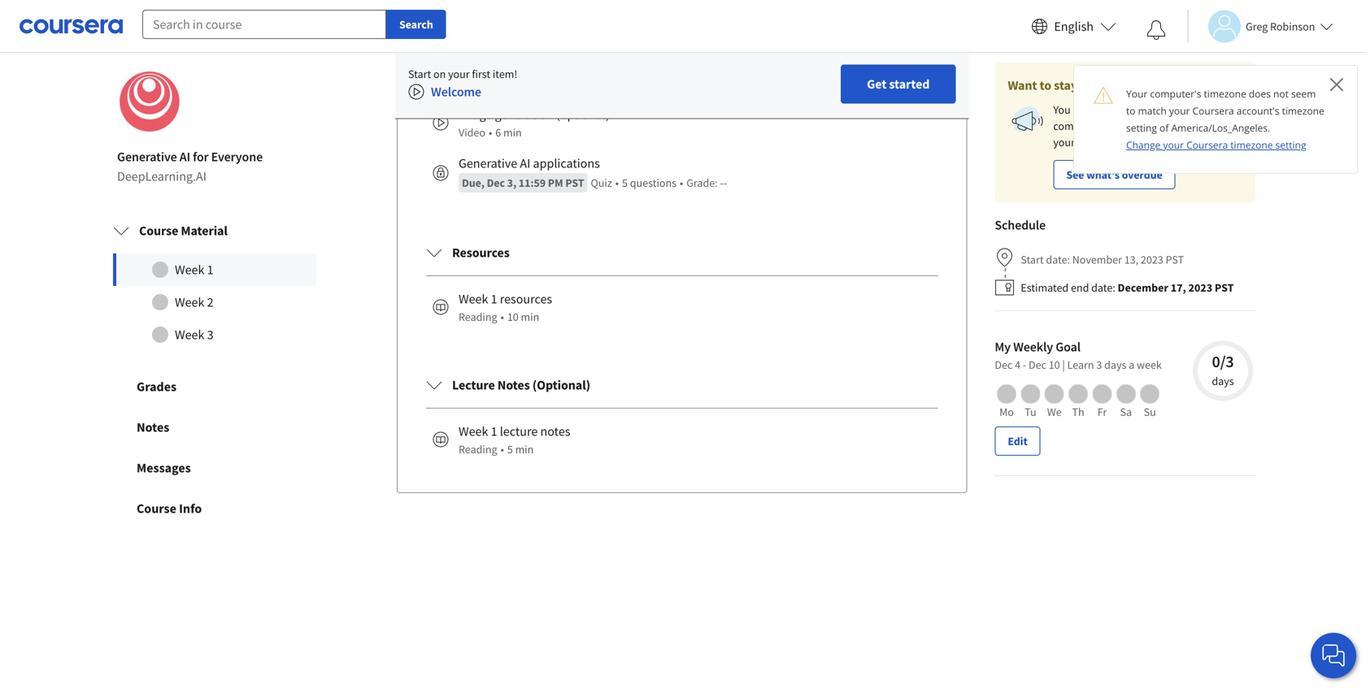 Task type: locate. For each thing, give the bounding box(es) containing it.
greg
[[1246, 19, 1268, 34]]

1 for week 1
[[207, 262, 213, 278]]

coursera up track
[[1193, 104, 1234, 118]]

• down "resources"
[[501, 310, 504, 325]]

1 vertical spatial start
[[1021, 253, 1044, 267]]

1 vertical spatial pst
[[1166, 253, 1184, 267]]

0 vertical spatial timezone
[[1204, 87, 1246, 100]]

1 horizontal spatial to
[[1126, 104, 1136, 118]]

1 vertical spatial for
[[193, 149, 209, 165]]

warning image
[[1094, 85, 1113, 105]]

ai up 11:59
[[520, 156, 530, 172]]

overdue down change at the right top
[[1122, 168, 1163, 182]]

dec left "4"
[[995, 358, 1013, 373]]

want to stay on track?
[[1008, 77, 1132, 94]]

0 vertical spatial 1
[[207, 262, 213, 278]]

image generation (optional) video • 6 min
[[459, 107, 610, 140]]

dec left 3,
[[487, 176, 505, 190]]

get started
[[867, 76, 930, 92]]

stay
[[1054, 77, 1078, 94], [1168, 119, 1188, 134]]

• inside tips for prompting video • 6 min
[[489, 77, 492, 91]]

of down match
[[1160, 121, 1169, 135]]

min down generation
[[503, 125, 522, 140]]

not
[[1273, 87, 1289, 100]]

locked image
[[433, 165, 449, 182]]

th
[[1072, 405, 1084, 420]]

start up welcome link
[[408, 67, 431, 82]]

due,
[[462, 176, 485, 190]]

reading inside week 1 lecture notes reading • 5 min
[[459, 443, 497, 457]]

(optional)
[[532, 377, 590, 394]]

• down image
[[489, 125, 492, 140]]

setting down account's
[[1275, 138, 1306, 152]]

0 horizontal spatial date:
[[1046, 253, 1070, 267]]

1 horizontal spatial generative
[[459, 156, 517, 172]]

0 vertical spatial 10
[[507, 310, 519, 325]]

1 6 from the top
[[495, 77, 501, 91]]

to right want
[[1040, 77, 1051, 94]]

0 vertical spatial coursera
[[1193, 104, 1234, 118]]

your inside the . by completing them, you'll stay on track of your learning goal.
[[1053, 135, 1075, 150]]

to up them,
[[1126, 104, 1136, 118]]

0 vertical spatial days
[[1104, 358, 1127, 373]]

1 reading from the top
[[459, 310, 497, 325]]

1 vertical spatial 5
[[507, 443, 513, 457]]

1 horizontal spatial dec
[[995, 358, 1013, 373]]

1 horizontal spatial for
[[484, 58, 499, 74]]

week inside week 3 link
[[175, 327, 204, 343]]

coursera image
[[20, 13, 123, 39]]

10 down "resources"
[[507, 310, 519, 325]]

5 down lecture
[[507, 443, 513, 457]]

0 horizontal spatial 2023
[[1141, 253, 1163, 267]]

0 horizontal spatial 3
[[207, 327, 213, 343]]

week 1 link
[[113, 254, 316, 286]]

start up the estimated
[[1021, 253, 1044, 267]]

edit
[[1008, 434, 1028, 449]]

2023
[[1141, 253, 1163, 267], [1188, 281, 1213, 295]]

of inside the . by completing them, you'll stay on track of your learning goal.
[[1231, 119, 1240, 134]]

course for course material
[[139, 223, 178, 239]]

does
[[1249, 87, 1271, 100]]

material
[[181, 223, 228, 239]]

week 2
[[175, 295, 213, 311]]

to
[[1040, 77, 1051, 94], [1126, 104, 1136, 118]]

your
[[448, 67, 470, 82], [1169, 104, 1190, 118], [1053, 135, 1075, 150], [1163, 138, 1184, 152]]

pst inside generative ai applications due, dec 3, 11:59 pm pst quiz • 5 questions • grade: --
[[565, 176, 584, 190]]

welcome
[[431, 84, 481, 100]]

tu
[[1025, 405, 1036, 420]]

days down 0/3
[[1212, 374, 1234, 389]]

1 left "resources"
[[491, 291, 497, 308]]

pst right pm
[[565, 176, 584, 190]]

week for week 1 lecture notes reading • 5 min
[[459, 424, 488, 440]]

for
[[484, 58, 499, 74], [193, 149, 209, 165]]

6 inside tips for prompting video • 6 min
[[495, 77, 501, 91]]

0 vertical spatial video
[[459, 77, 485, 91]]

2 right have
[[1098, 103, 1104, 117]]

0 vertical spatial notes
[[497, 377, 530, 394]]

2 vertical spatial timezone
[[1231, 138, 1273, 152]]

to inside your computer's timezone does not seem to match your coursera account's timezone setting of america/los_angeles. change your coursera timezone setting
[[1126, 104, 1136, 118]]

3 right learn
[[1096, 358, 1102, 373]]

show notifications image
[[1147, 20, 1166, 40]]

pst
[[565, 176, 584, 190], [1166, 253, 1184, 267], [1215, 281, 1234, 295]]

1 vertical spatial coursera
[[1186, 138, 1228, 152]]

seem
[[1291, 87, 1316, 100]]

generative ai applications due, dec 3, 11:59 pm pst quiz • 5 questions • grade: --
[[459, 156, 727, 190]]

1 vertical spatial 10
[[1049, 358, 1060, 373]]

your down completing
[[1053, 135, 1075, 150]]

min down lecture
[[515, 443, 534, 457]]

0 horizontal spatial on
[[433, 67, 446, 82]]

reading down resources
[[459, 310, 497, 325]]

stay right you'll
[[1168, 119, 1188, 134]]

notes inside dropdown button
[[497, 377, 530, 394]]

questions
[[630, 176, 677, 190]]

.
[[1213, 103, 1216, 117]]

generative ai for everyone deeplearning.ai
[[117, 149, 263, 185]]

end
[[1071, 281, 1089, 295]]

generative inside generative ai applications due, dec 3, 11:59 pm pst quiz • 5 questions • grade: --
[[459, 156, 517, 172]]

overdue
[[1172, 103, 1213, 117], [1122, 168, 1163, 182]]

course inside dropdown button
[[139, 223, 178, 239]]

0 vertical spatial pst
[[565, 176, 584, 190]]

timezone down account's
[[1231, 138, 1273, 152]]

timezone down seem at right top
[[1282, 104, 1324, 118]]

ai inside generative ai for everyone deeplearning.ai
[[180, 149, 190, 165]]

6 right the first
[[495, 77, 501, 91]]

1 vertical spatial 6
[[495, 125, 501, 140]]

1 horizontal spatial date:
[[1091, 281, 1115, 295]]

0 vertical spatial to
[[1040, 77, 1051, 94]]

2 vertical spatial 1
[[491, 424, 497, 440]]

fr
[[1098, 405, 1107, 420]]

1 horizontal spatial setting
[[1275, 138, 1306, 152]]

min inside the image generation (optional) video • 6 min
[[503, 125, 522, 140]]

goal.
[[1119, 135, 1142, 150]]

video
[[459, 77, 485, 91], [459, 125, 485, 140]]

week left lecture
[[459, 424, 488, 440]]

1 horizontal spatial 2
[[1098, 103, 1104, 117]]

stay inside the . by completing them, you'll stay on track of your learning goal.
[[1168, 119, 1188, 134]]

days left a
[[1104, 358, 1127, 373]]

0 horizontal spatial dec
[[487, 176, 505, 190]]

week for week 3
[[175, 327, 204, 343]]

tips for prompting video • 6 min
[[459, 58, 560, 91]]

lecture
[[452, 377, 495, 394]]

6 inside the image generation (optional) video • 6 min
[[495, 125, 501, 140]]

your up welcome
[[448, 67, 470, 82]]

0 vertical spatial 2023
[[1141, 253, 1163, 267]]

1 video from the top
[[459, 77, 485, 91]]

. by completing them, you'll stay on track of your learning goal.
[[1053, 103, 1240, 150]]

1
[[207, 262, 213, 278], [491, 291, 497, 308], [491, 424, 497, 440]]

notes
[[540, 424, 570, 440]]

video down the tips
[[459, 77, 485, 91]]

dec
[[487, 176, 505, 190], [995, 358, 1013, 373], [1029, 358, 1046, 373]]

course material button
[[100, 208, 329, 254]]

week
[[175, 262, 204, 278], [459, 291, 488, 308], [175, 295, 204, 311], [175, 327, 204, 343], [459, 424, 488, 440]]

✕
[[1329, 71, 1344, 97]]

video for image
[[459, 125, 485, 140]]

on up have
[[1080, 77, 1095, 94]]

2 horizontal spatial dec
[[1029, 358, 1046, 373]]

0 vertical spatial reading
[[459, 310, 497, 325]]

1 vertical spatial course
[[137, 501, 176, 517]]

reading down lecture
[[459, 443, 497, 457]]

min down "resources"
[[521, 310, 539, 325]]

date: up the estimated
[[1046, 253, 1070, 267]]

of
[[1231, 119, 1240, 134], [1160, 121, 1169, 135]]

for left everyone
[[193, 149, 209, 165]]

1 horizontal spatial of
[[1231, 119, 1240, 134]]

of right track
[[1231, 119, 1240, 134]]

1 vertical spatial 2
[[207, 295, 213, 311]]

coursera down track
[[1186, 138, 1228, 152]]

lecture notes (optional)
[[452, 377, 590, 394]]

1 horizontal spatial overdue
[[1172, 103, 1213, 117]]

start for start on your first item!
[[408, 67, 431, 82]]

1 horizontal spatial pst
[[1166, 253, 1184, 267]]

week up week 2
[[175, 262, 204, 278]]

1 vertical spatial to
[[1126, 104, 1136, 118]]

course left the 'material'
[[139, 223, 178, 239]]

1 horizontal spatial start
[[1021, 253, 1044, 267]]

week inside week 1 resources reading • 10 min
[[459, 291, 488, 308]]

0 horizontal spatial to
[[1040, 77, 1051, 94]]

10 inside week 1 resources reading • 10 min
[[507, 310, 519, 325]]

3 down the week 2 'link'
[[207, 327, 213, 343]]

1 horizontal spatial 10
[[1049, 358, 1060, 373]]

1 for week 1 lecture notes reading • 5 min
[[491, 424, 497, 440]]

timezone
[[1204, 87, 1246, 100], [1282, 104, 1324, 118], [1231, 138, 1273, 152]]

deeplearning.ai
[[117, 169, 206, 185]]

5 inside week 1 lecture notes reading • 5 min
[[507, 443, 513, 457]]

notes
[[497, 377, 530, 394], [137, 420, 169, 436]]

messages
[[137, 460, 191, 477]]

0 vertical spatial 3
[[207, 327, 213, 343]]

2 video from the top
[[459, 125, 485, 140]]

dec down the weekly
[[1029, 358, 1046, 373]]

1 horizontal spatial 2023
[[1188, 281, 1213, 295]]

1 left lecture
[[491, 424, 497, 440]]

video down image
[[459, 125, 485, 140]]

start on your first item!
[[408, 67, 518, 82]]

date: right end
[[1091, 281, 1115, 295]]

started
[[889, 76, 930, 92]]

5
[[622, 176, 628, 190], [507, 443, 513, 457]]

• right "quiz"
[[615, 176, 619, 190]]

1 horizontal spatial 3
[[1096, 358, 1102, 373]]

greg robinson button
[[1187, 10, 1333, 43]]

match
[[1138, 104, 1167, 118]]

• inside week 1 lecture notes reading • 5 min
[[501, 443, 504, 457]]

min inside week 1 resources reading • 10 min
[[521, 310, 539, 325]]

want
[[1008, 77, 1037, 94]]

of inside your computer's timezone does not seem to match your coursera account's timezone setting of america/los_angeles. change your coursera timezone setting
[[1160, 121, 1169, 135]]

0 vertical spatial start
[[408, 67, 431, 82]]

see what's overdue
[[1066, 168, 1163, 182]]

your
[[1126, 87, 1148, 100]]

10 left |
[[1049, 358, 1060, 373]]

december
[[1118, 281, 1168, 295]]

week inside week 1 lecture notes reading • 5 min
[[459, 424, 488, 440]]

week down resources
[[459, 291, 488, 308]]

video inside the image generation (optional) video • 6 min
[[459, 125, 485, 140]]

course left info
[[137, 501, 176, 517]]

0 vertical spatial 6
[[495, 77, 501, 91]]

1 vertical spatial reading
[[459, 443, 497, 457]]

0 horizontal spatial 5
[[507, 443, 513, 457]]

0 horizontal spatial setting
[[1126, 121, 1157, 135]]

week down week 2
[[175, 327, 204, 343]]

1 inside week 1 lecture notes reading • 5 min
[[491, 424, 497, 440]]

• inside week 1 resources reading • 10 min
[[501, 310, 504, 325]]

week 1
[[175, 262, 213, 278]]

track?
[[1097, 77, 1132, 94]]

0 horizontal spatial start
[[408, 67, 431, 82]]

overdue down 'computer's'
[[1172, 103, 1213, 117]]

change your coursera timezone setting link
[[1126, 138, 1306, 152]]

• left item!
[[489, 77, 492, 91]]

2 reading from the top
[[459, 443, 497, 457]]

grade:
[[687, 176, 718, 190]]

generative up due,
[[459, 156, 517, 172]]

su
[[1144, 405, 1156, 420]]

sa
[[1120, 405, 1132, 420]]

reading
[[459, 310, 497, 325], [459, 443, 497, 457]]

10 inside the my weekly goal dec 4 - dec 10 | learn 3 days a week
[[1049, 358, 1060, 373]]

1 up the week 2 'link'
[[207, 262, 213, 278]]

5 right "quiz"
[[622, 176, 628, 190]]

0 horizontal spatial 2
[[207, 295, 213, 311]]

2 6 from the top
[[495, 125, 501, 140]]

1 vertical spatial 3
[[1096, 358, 1102, 373]]

notes down grades
[[137, 420, 169, 436]]

assignments
[[1106, 103, 1170, 117]]

1 horizontal spatial stay
[[1168, 119, 1188, 134]]

0 vertical spatial for
[[484, 58, 499, 74]]

on up welcome link
[[433, 67, 446, 82]]

pst right the 17,
[[1215, 281, 1234, 295]]

resources
[[452, 245, 510, 261]]

2 vertical spatial pst
[[1215, 281, 1234, 295]]

• down lecture
[[501, 443, 504, 457]]

0 vertical spatial course
[[139, 223, 178, 239]]

0 vertical spatial setting
[[1126, 121, 1157, 135]]

1 vertical spatial overdue
[[1122, 168, 1163, 182]]

0 horizontal spatial of
[[1160, 121, 1169, 135]]

0 horizontal spatial days
[[1104, 358, 1127, 373]]

dec inside generative ai applications due, dec 3, 11:59 pm pst quiz • 5 questions • grade: --
[[487, 176, 505, 190]]

setting up change at the right top
[[1126, 121, 1157, 135]]

0 horizontal spatial generative
[[117, 149, 177, 165]]

1 vertical spatial video
[[459, 125, 485, 140]]

week inside week 1 link
[[175, 262, 204, 278]]

video inside tips for prompting video • 6 min
[[459, 77, 485, 91]]

0 horizontal spatial notes
[[137, 420, 169, 436]]

1 inside week 1 resources reading • 10 min
[[491, 291, 497, 308]]

2 up week 3 link
[[207, 295, 213, 311]]

1 horizontal spatial 5
[[622, 176, 628, 190]]

week 1 resources reading • 10 min
[[459, 291, 552, 325]]

min down prompting on the top left
[[503, 77, 522, 91]]

course material
[[139, 223, 228, 239]]

0 horizontal spatial 10
[[507, 310, 519, 325]]

0 horizontal spatial for
[[193, 149, 209, 165]]

0 vertical spatial 5
[[622, 176, 628, 190]]

generative inside generative ai for everyone deeplearning.ai
[[117, 149, 177, 165]]

november
[[1072, 253, 1122, 267]]

week up week 3
[[175, 295, 204, 311]]

ai up deeplearning.ai
[[180, 149, 190, 165]]

0 horizontal spatial ai
[[180, 149, 190, 165]]

1 horizontal spatial days
[[1212, 374, 1234, 389]]

week for week 2
[[175, 295, 204, 311]]

stay up you
[[1054, 77, 1078, 94]]

|
[[1062, 358, 1065, 373]]

1 horizontal spatial ai
[[520, 156, 530, 172]]

1 horizontal spatial notes
[[497, 377, 530, 394]]

search button
[[386, 10, 446, 39]]

0 horizontal spatial pst
[[565, 176, 584, 190]]

timezone up by
[[1204, 87, 1246, 100]]

completing
[[1053, 119, 1107, 134]]

2023 right 13,
[[1141, 253, 1163, 267]]

13,
[[1124, 253, 1139, 267]]

timezone mismatch warning modal dialog
[[1073, 65, 1358, 174]]

generative up deeplearning.ai
[[117, 149, 177, 165]]

1 vertical spatial stay
[[1168, 119, 1188, 134]]

on
[[433, 67, 446, 82], [1080, 77, 1095, 94], [1190, 119, 1202, 134]]

6 down generation
[[495, 125, 501, 140]]

for right the tips
[[484, 58, 499, 74]]

week inside 'link'
[[175, 295, 204, 311]]

english
[[1054, 18, 1094, 35]]

chat with us image
[[1321, 643, 1347, 669]]

min inside tips for prompting video • 6 min
[[503, 77, 522, 91]]

0 horizontal spatial overdue
[[1122, 168, 1163, 182]]

notes right lecture
[[497, 377, 530, 394]]

0 vertical spatial stay
[[1054, 77, 1078, 94]]

2023 right the 17,
[[1188, 281, 1213, 295]]

ai inside generative ai applications due, dec 3, 11:59 pm pst quiz • 5 questions • grade: --
[[520, 156, 530, 172]]

1 vertical spatial 1
[[491, 291, 497, 308]]

pst up the 17,
[[1166, 253, 1184, 267]]

0 vertical spatial overdue
[[1172, 103, 1213, 117]]

on left track
[[1190, 119, 1202, 134]]

2 horizontal spatial on
[[1190, 119, 1202, 134]]



Task type: describe. For each thing, give the bounding box(es) containing it.
welcome link
[[408, 84, 481, 104]]

your down you'll
[[1163, 138, 1184, 152]]

1 vertical spatial 2023
[[1188, 281, 1213, 295]]

image
[[459, 107, 492, 123]]

help center image
[[1324, 646, 1343, 666]]

prompting
[[502, 58, 560, 74]]

(optional)
[[556, 107, 610, 123]]

grades
[[137, 379, 177, 395]]

1 horizontal spatial on
[[1080, 77, 1095, 94]]

info
[[179, 501, 202, 517]]

have
[[1073, 103, 1096, 117]]

course info
[[137, 501, 202, 517]]

english button
[[1025, 0, 1123, 53]]

5 inside generative ai applications due, dec 3, 11:59 pm pst quiz • 5 questions • grade: --
[[622, 176, 628, 190]]

- inside the my weekly goal dec 4 - dec 10 | learn 3 days a week
[[1023, 358, 1026, 373]]

grades link
[[98, 367, 332, 408]]

min inside week 1 lecture notes reading • 5 min
[[515, 443, 534, 457]]

you
[[1053, 103, 1071, 117]]

0 horizontal spatial stay
[[1054, 77, 1078, 94]]

week for week 1 resources reading • 10 min
[[459, 291, 488, 308]]

week 1 lecture notes reading • 5 min
[[459, 424, 570, 457]]

learning
[[1077, 135, 1116, 150]]

2 inside 'link'
[[207, 295, 213, 311]]

robinson
[[1270, 19, 1315, 34]]

17,
[[1171, 281, 1186, 295]]

resources button
[[413, 230, 951, 276]]

week 3 link
[[113, 319, 316, 351]]

week for week 1
[[175, 262, 204, 278]]

1 vertical spatial timezone
[[1282, 104, 1324, 118]]

resources
[[500, 291, 552, 308]]

loud megaphone image image
[[1008, 102, 1047, 141]]

estimated end date: december 17, 2023 pst
[[1021, 281, 1234, 295]]

everyone
[[211, 149, 263, 165]]

reading inside week 1 resources reading • 10 min
[[459, 310, 497, 325]]

min for generation
[[503, 125, 522, 140]]

overdue inside see what's overdue button
[[1122, 168, 1163, 182]]

ai for applications
[[520, 156, 530, 172]]

week 2 link
[[113, 286, 316, 319]]

generation
[[495, 107, 554, 123]]

weekly
[[1013, 339, 1053, 356]]

get started button
[[841, 65, 956, 104]]

generative for dec
[[459, 156, 517, 172]]

your down 'computer's'
[[1169, 104, 1190, 118]]

item!
[[493, 67, 518, 82]]

my weekly goal dec 4 - dec 10 | learn 3 days a week
[[995, 339, 1162, 373]]

schedule
[[995, 217, 1046, 234]]

1 vertical spatial date:
[[1091, 281, 1115, 295]]

search
[[399, 17, 433, 32]]

0 vertical spatial 2
[[1098, 103, 1104, 117]]

min for 1
[[521, 310, 539, 325]]

quiz
[[591, 176, 612, 190]]

what's
[[1086, 168, 1120, 182]]

1 for week 1 resources reading • 10 min
[[491, 291, 497, 308]]

applications
[[533, 156, 600, 172]]

6 for for
[[495, 77, 501, 91]]

change
[[1126, 138, 1161, 152]]

lecture notes (optional) button
[[413, 363, 951, 408]]

notes link
[[98, 408, 332, 448]]

greg robinson
[[1246, 19, 1315, 34]]

0 vertical spatial date:
[[1046, 253, 1070, 267]]

1 vertical spatial days
[[1212, 374, 1234, 389]]

we
[[1047, 405, 1062, 420]]

account's
[[1237, 104, 1280, 118]]

generative for deeplearning.ai
[[117, 149, 177, 165]]

days inside the my weekly goal dec 4 - dec 10 | learn 3 days a week
[[1104, 358, 1127, 373]]

ai for for
[[180, 149, 190, 165]]

you have 2 assignments overdue
[[1053, 103, 1213, 117]]

see
[[1066, 168, 1084, 182]]

deeplearning.ai image
[[117, 69, 182, 134]]

course info link
[[98, 489, 332, 530]]

start date: november 13, 2023 pst
[[1021, 253, 1184, 267]]

get
[[867, 76, 887, 92]]

video for tips
[[459, 77, 485, 91]]

learn
[[1067, 358, 1094, 373]]

your computer's timezone does not seem to match your coursera account's timezone setting of america/los_angeles. change your coursera timezone setting
[[1126, 87, 1324, 152]]

Search in course text field
[[142, 10, 386, 39]]

week
[[1137, 358, 1162, 373]]

3,
[[507, 176, 516, 190]]

messages link
[[98, 448, 332, 489]]

tips
[[459, 58, 481, 74]]

track
[[1204, 119, 1229, 134]]

you'll
[[1140, 119, 1166, 134]]

computer's
[[1150, 87, 1201, 100]]

start for start date: november 13, 2023 pst
[[1021, 253, 1044, 267]]

• inside the image generation (optional) video • 6 min
[[489, 125, 492, 140]]

1 vertical spatial notes
[[137, 420, 169, 436]]

11:59
[[519, 176, 546, 190]]

by
[[1218, 103, 1230, 117]]

6 for generation
[[495, 125, 501, 140]]

2 horizontal spatial pst
[[1215, 281, 1234, 295]]

see what's overdue button
[[1053, 160, 1176, 190]]

3 inside the my weekly goal dec 4 - dec 10 | learn 3 days a week
[[1096, 358, 1102, 373]]

for inside generative ai for everyone deeplearning.ai
[[193, 149, 209, 165]]

a
[[1129, 358, 1135, 373]]

week 3
[[175, 327, 213, 343]]

them,
[[1110, 119, 1137, 134]]

on inside the . by completing them, you'll stay on track of your learning goal.
[[1190, 119, 1202, 134]]

first
[[472, 67, 490, 82]]

✕ button
[[1329, 71, 1344, 97]]

edit button
[[995, 427, 1041, 456]]

min for for
[[503, 77, 522, 91]]

for inside tips for prompting video • 6 min
[[484, 58, 499, 74]]

• left grade:
[[680, 176, 683, 190]]

america/los_angeles.
[[1171, 121, 1270, 135]]

mo
[[999, 405, 1014, 420]]

1 vertical spatial setting
[[1275, 138, 1306, 152]]

course for course info
[[137, 501, 176, 517]]



Task type: vqa. For each thing, say whether or not it's contained in the screenshot.
Estimated end date: December 17, 2023 PST at the right of page
yes



